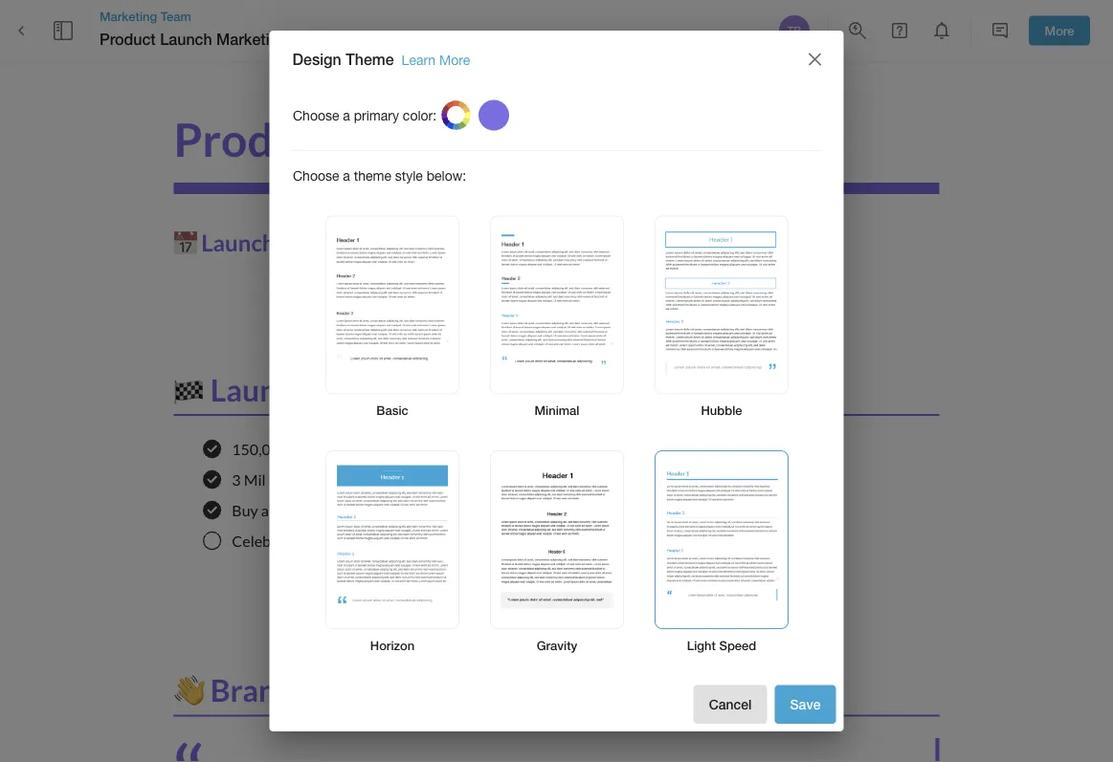 Task type: vqa. For each thing, say whether or not it's contained in the screenshot.
one!
yes



Task type: locate. For each thing, give the bounding box(es) containing it.
save button
[[775, 686, 836, 725]]

cancel button
[[694, 686, 767, 725]]

2 horizontal spatial marketing
[[505, 112, 719, 167]]

learn
[[402, 52, 436, 68]]

celebrate buying a house!
[[232, 532, 406, 551]]

0 vertical spatial product
[[100, 30, 156, 48]]

launch
[[160, 30, 212, 48], [348, 112, 496, 167], [201, 229, 275, 256], [210, 371, 309, 408]]

marketing
[[100, 9, 157, 23], [216, 30, 287, 48], [505, 112, 719, 167]]

message
[[358, 672, 478, 709]]

0 horizontal spatial more
[[439, 52, 470, 68]]

light speed
[[686, 638, 756, 653]]

speed
[[719, 638, 756, 653]]

0 vertical spatial marketing
[[100, 9, 157, 23]]

tb
[[787, 24, 802, 37]]

tb button
[[776, 12, 813, 49]]

horizon
[[370, 638, 414, 653]]

2 vertical spatial marketing
[[505, 112, 719, 167]]

design
[[292, 50, 341, 68]]

🏁
[[174, 371, 204, 408]]

thousand
[[291, 440, 357, 459]]

more inside button
[[1045, 23, 1074, 38]]

0 vertical spatial product launch marketing plan
[[100, 30, 323, 48]]

a
[[343, 107, 350, 123], [343, 168, 350, 184], [261, 502, 269, 520], [349, 532, 357, 551]]

1,
[[380, 229, 399, 256]]

media
[[311, 471, 353, 490]]

social
[[269, 471, 308, 490]]

a right buy
[[261, 502, 269, 520]]

plan
[[292, 30, 323, 48], [728, 112, 819, 167]]

1 horizontal spatial more
[[1045, 23, 1074, 38]]

marketing team link
[[100, 8, 374, 25]]

3
[[232, 471, 241, 490]]

1 vertical spatial marketing
[[216, 30, 287, 48]]

0 vertical spatial plan
[[292, 30, 323, 48]]

product launch marketing plan up below:
[[174, 112, 819, 167]]

design theme dialog
[[269, 31, 844, 732]]

product
[[100, 30, 156, 48], [174, 112, 339, 167]]

a left theme
[[343, 168, 350, 184]]

2022
[[403, 229, 456, 256]]

buy
[[232, 502, 258, 520]]

choose a primary color:
[[292, 107, 436, 123]]

/
[[341, 672, 353, 709]]

launch right "📅"
[[201, 229, 275, 256]]

👋
[[174, 672, 204, 709]]

1 vertical spatial plan
[[728, 112, 819, 167]]

a for house
[[261, 502, 269, 520]]

1 choose from the top
[[292, 107, 339, 123]]

product launch marketing plan down marketing team link
[[100, 30, 323, 48]]

cancel
[[709, 697, 752, 713]]

0 vertical spatial choose
[[292, 107, 339, 123]]

1 vertical spatial more
[[439, 52, 470, 68]]

👋 branding / message
[[174, 672, 478, 709]]

branding
[[210, 672, 335, 709]]

design theme learn more
[[292, 50, 470, 68]]

and
[[315, 502, 340, 520]]

1 vertical spatial product launch marketing plan
[[174, 112, 819, 167]]

choose down design
[[292, 107, 339, 123]]

2 choose from the top
[[292, 168, 339, 184]]

🏁 launch goals
[[174, 371, 392, 408]]

theme
[[353, 168, 391, 184]]

a for primary
[[343, 107, 350, 123]]

more
[[1045, 23, 1074, 38], [439, 52, 470, 68]]

0 vertical spatial more
[[1045, 23, 1074, 38]]

gravity
[[536, 638, 577, 653]]

1 vertical spatial choose
[[292, 168, 339, 184]]

downloads
[[360, 440, 433, 459]]

basic
[[376, 404, 408, 418]]

a left primary
[[343, 107, 350, 123]]

choose
[[292, 107, 339, 123], [292, 168, 339, 184]]

learn more link
[[402, 52, 470, 68]]

1 horizontal spatial product
[[174, 112, 339, 167]]

theme
[[346, 50, 394, 68]]

product launch marketing plan
[[100, 30, 323, 48], [174, 112, 819, 167]]

choose left theme
[[292, 168, 339, 184]]

1 horizontal spatial plan
[[728, 112, 819, 167]]

buy a house and sell my old one!
[[232, 502, 446, 520]]

1 vertical spatial product
[[174, 112, 339, 167]]

0 horizontal spatial product
[[100, 30, 156, 48]]

one!
[[415, 502, 446, 520]]



Task type: describe. For each thing, give the bounding box(es) containing it.
0 horizontal spatial plan
[[292, 30, 323, 48]]

old
[[391, 502, 412, 520]]

celebrate
[[232, 532, 298, 551]]

choose for choose a primary color:
[[292, 107, 339, 123]]

goals
[[315, 371, 392, 408]]

impressions
[[356, 471, 437, 490]]

my
[[368, 502, 388, 520]]

primary
[[353, 107, 399, 123]]

style
[[395, 168, 422, 184]]

3 mil social media impressions
[[232, 471, 437, 490]]

📅 launch date: jan 1, 2022
[[174, 229, 456, 256]]

choose for choose a theme style below:
[[292, 168, 339, 184]]

date:
[[280, 229, 336, 256]]

minimal
[[534, 404, 579, 418]]

0 horizontal spatial marketing
[[100, 9, 157, 23]]

house!
[[360, 532, 406, 551]]

launch up 150,000
[[210, 371, 309, 408]]

jan
[[340, 229, 376, 256]]

more button
[[1029, 16, 1090, 45]]

mil
[[244, 471, 266, 490]]

team
[[161, 9, 191, 23]]

save
[[790, 697, 821, 713]]

light
[[686, 638, 715, 653]]

a for theme
[[343, 168, 350, 184]]

buying
[[301, 532, 346, 551]]

150,000
[[232, 440, 288, 459]]

house
[[272, 502, 312, 520]]

a right buying
[[349, 532, 357, 551]]

remove favorite image
[[349, 28, 372, 51]]

hubble
[[701, 404, 742, 418]]

sell
[[343, 502, 365, 520]]

more inside design theme learn more
[[439, 52, 470, 68]]

color:
[[402, 107, 436, 123]]

launch down team
[[160, 30, 212, 48]]

1 horizontal spatial marketing
[[216, 30, 287, 48]]

launch up style
[[348, 112, 496, 167]]

marketing team
[[100, 9, 191, 23]]

📅
[[174, 229, 197, 256]]

150,000 thousand downloads
[[232, 440, 433, 459]]

choose a theme style below:
[[292, 168, 466, 184]]

below:
[[426, 168, 466, 184]]



